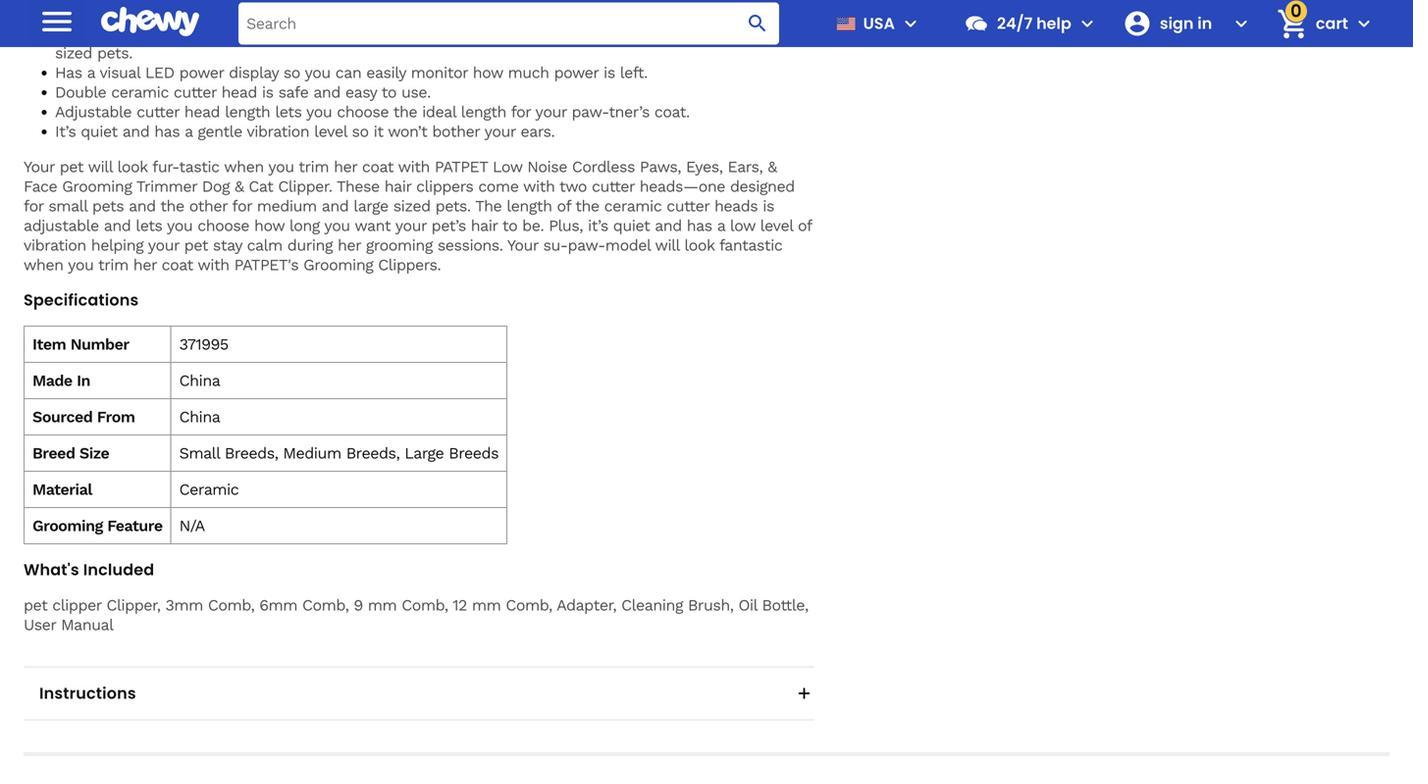 Task type: describe. For each thing, give the bounding box(es) containing it.
2 vertical spatial head
[[184, 103, 220, 121]]

grooming
[[366, 236, 433, 255]]

has inside the grooming clippers come with two cutter head options—one for small and one for medium and large sized pets. has a visual led power display so you can easily monitor how much power is left. double ceramic cutter head is safe and easy to use. adjustable cutter head length lets you choose the ideal length for your paw-tner's coat. it's quiet and has a gentle vibration level so it won't bother your ears.
[[154, 122, 180, 141]]

breed
[[32, 444, 75, 463]]

size
[[79, 444, 109, 463]]

sign in link
[[1115, 0, 1226, 47]]

clippers inside your pet will look fur-tastic when you trim her coat with patpet low noise cordless paws, eyes, ears, & face grooming trimmer dog & cat clipper. these hair clippers come with two cutter heads—one designed for small pets and the other for medium and large sized pets. the length of the ceramic cutter heads is adjustable and lets you choose how long you want your pet's hair to be. plus, it's quiet and has a low level of vibration helping your pet stay calm during her grooming sessions. your su-paw-model will look fantastic when you trim her coat with patpet's grooming clippers.
[[416, 177, 474, 196]]

0 horizontal spatial hair
[[385, 177, 412, 196]]

come inside your pet will look fur-tastic when you trim her coat with patpet low noise cordless paws, eyes, ears, & face grooming trimmer dog & cat clipper. these hair clippers come with two cutter heads—one designed for small pets and the other for medium and large sized pets. the length of the ceramic cutter heads is adjustable and lets you choose how long you want your pet's hair to be. plus, it's quiet and has a low level of vibration helping your pet stay calm during her grooming sessions. your su-paw-model will look fantastic when you trim her coat with patpet's grooming clippers.
[[478, 177, 519, 196]]

1 horizontal spatial pet
[[60, 158, 83, 176]]

lets inside your pet will look fur-tastic when you trim her coat with patpet low noise cordless paws, eyes, ears, & face grooming trimmer dog & cat clipper. these hair clippers come with two cutter heads—one designed for small pets and the other for medium and large sized pets. the length of the ceramic cutter heads is adjustable and lets you choose how long you want your pet's hair to be. plus, it's quiet and has a low level of vibration helping your pet stay calm during her grooming sessions. your su-paw-model will look fantastic when you trim her coat with patpet's grooming clippers.
[[136, 216, 162, 235]]

one
[[595, 24, 622, 43]]

your pet will look fur-tastic when you trim her coat with patpet low noise cordless paws, eyes, ears, & face grooming trimmer dog & cat clipper. these hair clippers come with two cutter heads—one designed for small pets and the other for medium and large sized pets. the length of the ceramic cutter heads is adjustable and lets you choose how long you want your pet's hair to be. plus, it's quiet and has a low level of vibration helping your pet stay calm during her grooming sessions. your su-paw-model will look fantastic when you trim her coat with patpet's grooming clippers.
[[24, 158, 812, 274]]

sourced
[[32, 408, 93, 427]]

a inside your pet will look fur-tastic when you trim her coat with patpet low noise cordless paws, eyes, ears, & face grooming trimmer dog & cat clipper. these hair clippers come with two cutter heads—one designed for small pets and the other for medium and large sized pets. the length of the ceramic cutter heads is adjustable and lets you choose how long you want your pet's hair to be. plus, it's quiet and has a low level of vibration helping your pet stay calm during her grooming sessions. your su-paw-model will look fantastic when you trim her coat with patpet's grooming clippers.
[[717, 216, 725, 235]]

and up helping
[[104, 216, 131, 235]]

4 comb, from the left
[[506, 596, 553, 615]]

gentle
[[198, 122, 242, 141]]

you right long
[[324, 216, 350, 235]]

small inside your pet will look fur-tastic when you trim her coat with patpet low noise cordless paws, eyes, ears, & face grooming trimmer dog & cat clipper. these hair clippers come with two cutter heads—one designed for small pets and the other for medium and large sized pets. the length of the ceramic cutter heads is adjustable and lets you choose how long you want your pet's hair to be. plus, it's quiet and has a low level of vibration helping your pet stay calm during her grooming sessions. your su-paw-model will look fantastic when you trim her coat with patpet's grooming clippers.
[[48, 197, 87, 216]]

medium
[[283, 444, 341, 463]]

and down trimmer
[[129, 197, 156, 216]]

1 vertical spatial is
[[262, 83, 274, 102]]

1 vertical spatial &
[[235, 177, 244, 196]]

safe
[[278, 83, 309, 102]]

low
[[493, 158, 523, 176]]

pet's
[[432, 216, 466, 235]]

with down 'noise'
[[523, 177, 555, 196]]

instructions
[[39, 683, 136, 705]]

for right one
[[626, 24, 647, 43]]

plus,
[[549, 216, 583, 235]]

fantastic
[[720, 236, 783, 255]]

made
[[32, 372, 72, 390]]

length inside your pet will look fur-tastic when you trim her coat with patpet low noise cordless paws, eyes, ears, & face grooming trimmer dog & cat clipper. these hair clippers come with two cutter heads—one designed for small pets and the other for medium and large sized pets. the length of the ceramic cutter heads is adjustable and lets you choose how long you want your pet's hair to be. plus, it's quiet and has a low level of vibration helping your pet stay calm during her grooming sessions. your su-paw-model will look fantastic when you trim her coat with patpet's grooming clippers.
[[507, 197, 552, 216]]

medium inside your pet will look fur-tastic when you trim her coat with patpet low noise cordless paws, eyes, ears, & face grooming trimmer dog & cat clipper. these hair clippers come with two cutter heads—one designed for small pets and the other for medium and large sized pets. the length of the ceramic cutter heads is adjustable and lets you choose how long you want your pet's hair to be. plus, it's quiet and has a low level of vibration helping your pet stay calm during her grooming sessions. your su-paw-model will look fantastic when you trim her coat with patpet's grooming clippers.
[[257, 197, 317, 216]]

has
[[55, 63, 82, 82]]

paws,
[[640, 158, 681, 176]]

2 horizontal spatial pet
[[184, 236, 208, 255]]

24/7 help
[[998, 12, 1072, 34]]

0 horizontal spatial when
[[24, 256, 63, 274]]

these
[[337, 177, 380, 196]]

0 horizontal spatial your
[[24, 158, 55, 176]]

1 horizontal spatial hair
[[471, 216, 498, 235]]

clipper
[[52, 596, 102, 615]]

grooming down during
[[304, 256, 373, 274]]

specifications
[[24, 289, 139, 311]]

the for easy
[[394, 103, 417, 121]]

led
[[145, 63, 174, 82]]

left.
[[620, 63, 648, 82]]

choose inside your pet will look fur-tastic when you trim her coat with patpet low noise cordless paws, eyes, ears, & face grooming trimmer dog & cat clipper. these hair clippers come with two cutter heads—one designed for small pets and the other for medium and large sized pets. the length of the ceramic cutter heads is adjustable and lets you choose how long you want your pet's hair to be. plus, it's quiet and has a low level of vibration helping your pet stay calm during her grooming sessions. your su-paw-model will look fantastic when you trim her coat with patpet's grooming clippers.
[[198, 216, 249, 235]]

clippers.
[[378, 256, 441, 274]]

your up grooming
[[395, 216, 427, 235]]

and left one
[[563, 24, 590, 43]]

it's
[[55, 122, 76, 141]]

want
[[355, 216, 391, 235]]

instructions image
[[795, 684, 814, 704]]

ideal
[[422, 103, 456, 121]]

sign
[[1160, 12, 1194, 34]]

24/7
[[998, 12, 1033, 34]]

ears,
[[728, 158, 763, 176]]

1 vertical spatial so
[[352, 122, 369, 141]]

1 horizontal spatial look
[[685, 236, 715, 255]]

1 vertical spatial coat
[[162, 256, 193, 274]]

for down the face
[[24, 197, 44, 216]]

other
[[189, 197, 228, 216]]

coat.
[[655, 103, 690, 121]]

can
[[336, 63, 362, 82]]

0 vertical spatial head
[[353, 24, 389, 43]]

24/7 help link
[[956, 0, 1072, 47]]

grooming down material
[[32, 517, 103, 536]]

won't
[[388, 122, 428, 141]]

cart link
[[1269, 0, 1349, 47]]

1 breeds, from the left
[[225, 444, 278, 463]]

be.
[[523, 216, 544, 235]]

your up ears.
[[536, 103, 567, 121]]

made in
[[32, 372, 90, 390]]

it's
[[588, 216, 609, 235]]

account menu image
[[1230, 12, 1254, 35]]

adapter,
[[557, 596, 617, 615]]

0 vertical spatial a
[[87, 63, 95, 82]]

menu image
[[899, 12, 923, 35]]

and down adjustable
[[122, 122, 149, 141]]

0 vertical spatial is
[[604, 63, 615, 82]]

cordless
[[572, 158, 635, 176]]

and down these
[[322, 197, 349, 216]]

choose inside the grooming clippers come with two cutter head options—one for small and one for medium and large sized pets. has a visual led power display so you can easily monitor how much power is left. double ceramic cutter head is safe and easy to use. adjustable cutter head length lets you choose the ideal length for your paw-tner's coat. it's quiet and has a gentle vibration level so it won't bother your ears.
[[337, 103, 389, 121]]

heads
[[715, 197, 758, 216]]

ears.
[[521, 122, 555, 141]]

you left can
[[305, 63, 331, 82]]

number
[[70, 335, 129, 354]]

pets. inside your pet will look fur-tastic when you trim her coat with patpet low noise cordless paws, eyes, ears, & face grooming trimmer dog & cat clipper. these hair clippers come with two cutter heads—one designed for small pets and the other for medium and large sized pets. the length of the ceramic cutter heads is adjustable and lets you choose how long you want your pet's hair to be. plus, it's quiet and has a low level of vibration helping your pet stay calm during her grooming sessions. your su-paw-model will look fantastic when you trim her coat with patpet's grooming clippers.
[[436, 197, 471, 216]]

0 horizontal spatial of
[[557, 197, 571, 216]]

0 horizontal spatial length
[[225, 103, 270, 121]]

oil
[[739, 596, 758, 615]]

6mm
[[259, 596, 298, 615]]

low
[[730, 216, 756, 235]]

long
[[289, 216, 320, 235]]

the
[[475, 197, 502, 216]]

display
[[229, 63, 279, 82]]

2 power from the left
[[554, 63, 599, 82]]

small
[[179, 444, 220, 463]]

user
[[24, 616, 56, 635]]

model
[[606, 236, 651, 255]]

sessions.
[[438, 236, 503, 255]]

n/a
[[179, 517, 205, 536]]

cleaning
[[622, 596, 683, 615]]

1 comb, from the left
[[208, 596, 255, 615]]

usa
[[864, 12, 895, 34]]

sized inside the grooming clippers come with two cutter head options—one for small and one for medium and large sized pets. has a visual led power display so you can easily monitor how much power is left. double ceramic cutter head is safe and easy to use. adjustable cutter head length lets you choose the ideal length for your paw-tner's coat. it's quiet and has a gentle vibration level so it won't bother your ears.
[[55, 44, 92, 62]]

bottle,
[[762, 596, 809, 615]]

0 horizontal spatial trim
[[98, 256, 128, 274]]

during
[[287, 236, 333, 255]]

face
[[24, 177, 57, 196]]

monitor
[[411, 63, 468, 82]]

chewy home image
[[101, 0, 199, 43]]

and down can
[[314, 83, 341, 102]]

help menu image
[[1076, 12, 1100, 35]]

0 horizontal spatial look
[[117, 158, 148, 176]]

tastic
[[179, 158, 220, 176]]

ceramic
[[179, 481, 239, 499]]

trimmer
[[136, 177, 197, 196]]

cat
[[249, 177, 273, 196]]

from
[[97, 408, 135, 427]]

2 vertical spatial her
[[133, 256, 157, 274]]

grooming up pets
[[62, 177, 132, 196]]

1 horizontal spatial &
[[768, 158, 777, 176]]

1 horizontal spatial will
[[655, 236, 680, 255]]

Product search field
[[239, 2, 780, 45]]

grooming clippers come with two cutter head options—one for small and one for medium and large sized pets. has a visual led power display so you can easily monitor how much power is left. double ceramic cutter head is safe and easy to use. adjustable cutter head length lets you choose the ideal length for your paw-tner's coat. it's quiet and has a gentle vibration level so it won't bother your ears.
[[55, 24, 783, 141]]

large
[[405, 444, 444, 463]]

0 vertical spatial her
[[334, 158, 357, 176]]

patpet's
[[234, 256, 299, 274]]

what's included
[[24, 559, 154, 581]]

3mm
[[165, 596, 203, 615]]

to inside your pet will look fur-tastic when you trim her coat with patpet low noise cordless paws, eyes, ears, & face grooming trimmer dog & cat clipper. these hair clippers come with two cutter heads—one designed for small pets and the other for medium and large sized pets. the length of the ceramic cutter heads is adjustable and lets you choose how long you want your pet's hair to be. plus, it's quiet and has a low level of vibration helping your pet stay calm during her grooming sessions. your su-paw-model will look fantastic when you trim her coat with patpet's grooming clippers.
[[503, 216, 518, 235]]

0 horizontal spatial will
[[88, 158, 112, 176]]

1 vertical spatial a
[[185, 122, 193, 141]]

eyes,
[[686, 158, 723, 176]]

ceramic inside your pet will look fur-tastic when you trim her coat with patpet low noise cordless paws, eyes, ears, & face grooming trimmer dog & cat clipper. these hair clippers come with two cutter heads—one designed for small pets and the other for medium and large sized pets. the length of the ceramic cutter heads is adjustable and lets you choose how long you want your pet's hair to be. plus, it's quiet and has a low level of vibration helping your pet stay calm during her grooming sessions. your su-paw-model will look fantastic when you trim her coat with patpet's grooming clippers.
[[604, 197, 662, 216]]

visual
[[100, 63, 140, 82]]

1 horizontal spatial of
[[798, 216, 812, 235]]

9
[[354, 596, 363, 615]]

much
[[508, 63, 549, 82]]

item
[[32, 335, 66, 354]]

0 vertical spatial when
[[224, 158, 264, 176]]

Search text field
[[239, 2, 780, 45]]

small inside the grooming clippers come with two cutter head options—one for small and one for medium and large sized pets. has a visual led power display so you can easily monitor how much power is left. double ceramic cutter head is safe and easy to use. adjustable cutter head length lets you choose the ideal length for your paw-tner's coat. it's quiet and has a gentle vibration level so it won't bother your ears.
[[519, 24, 558, 43]]

2 comb, from the left
[[302, 596, 349, 615]]

double
[[55, 83, 106, 102]]

for up "much"
[[495, 24, 515, 43]]



Task type: vqa. For each thing, say whether or not it's contained in the screenshot.


Task type: locate. For each thing, give the bounding box(es) containing it.
is down the designed
[[763, 197, 775, 216]]

vibration down safe
[[247, 122, 309, 141]]

item number
[[32, 335, 129, 354]]

in for sign in
[[1198, 12, 1213, 34]]

clippers inside the grooming clippers come with two cutter head options—one for small and one for medium and large sized pets. has a visual led power display so you can easily monitor how much power is left. double ceramic cutter head is safe and easy to use. adjustable cutter head length lets you choose the ideal length for your paw-tner's coat. it's quiet and has a gentle vibration level so it won't bother your ears.
[[130, 24, 187, 43]]

2 china from the top
[[179, 408, 220, 427]]

2 horizontal spatial head
[[353, 24, 389, 43]]

1 vertical spatial will
[[655, 236, 680, 255]]

1 horizontal spatial lets
[[275, 103, 302, 121]]

her down helping
[[133, 256, 157, 274]]

1 horizontal spatial quiet
[[613, 216, 650, 235]]

pets. up visual
[[97, 44, 133, 62]]

power
[[179, 63, 224, 82], [554, 63, 599, 82]]

when up cat
[[224, 158, 264, 176]]

1 horizontal spatial to
[[503, 216, 518, 235]]

pets. inside the grooming clippers come with two cutter head options—one for small and one for medium and large sized pets. has a visual led power display so you can easily monitor how much power is left. double ceramic cutter head is safe and easy to use. adjustable cutter head length lets you choose the ideal length for your paw-tner's coat. it's quiet and has a gentle vibration level so it won't bother your ears.
[[97, 44, 133, 62]]

so left it
[[352, 122, 369, 141]]

1 china from the top
[[179, 372, 220, 390]]

breeds, left large on the bottom left of the page
[[346, 444, 400, 463]]

0 horizontal spatial choose
[[198, 216, 249, 235]]

material
[[32, 481, 92, 499]]

1 horizontal spatial how
[[473, 63, 503, 82]]

head up gentle
[[184, 103, 220, 121]]

your down 'be.'
[[507, 236, 539, 255]]

when
[[224, 158, 264, 176], [24, 256, 63, 274]]

dog
[[202, 177, 230, 196]]

adjustable
[[24, 216, 99, 235]]

pets. up pet's
[[436, 197, 471, 216]]

designed
[[730, 177, 795, 196]]

1 horizontal spatial has
[[687, 216, 713, 235]]

paw- up "cordless"
[[572, 103, 609, 121]]

0 vertical spatial medium
[[651, 24, 711, 43]]

your up low
[[485, 122, 516, 141]]

how inside your pet will look fur-tastic when you trim her coat with patpet low noise cordless paws, eyes, ears, & face grooming trimmer dog & cat clipper. these hair clippers come with two cutter heads—one designed for small pets and the other for medium and large sized pets. the length of the ceramic cutter heads is adjustable and lets you choose how long you want your pet's hair to be. plus, it's quiet and has a low level of vibration helping your pet stay calm during her grooming sessions. your su-paw-model will look fantastic when you trim her coat with patpet's grooming clippers.
[[254, 216, 285, 235]]

choose up stay
[[198, 216, 249, 235]]

coat
[[362, 158, 394, 176], [162, 256, 193, 274]]

you down safe
[[306, 103, 332, 121]]

lets inside the grooming clippers come with two cutter head options—one for small and one for medium and large sized pets. has a visual led power display so you can easily monitor how much power is left. double ceramic cutter head is safe and easy to use. adjustable cutter head length lets you choose the ideal length for your paw-tner's coat. it's quiet and has a gentle vibration level so it won't bother your ears.
[[275, 103, 302, 121]]

small up "much"
[[519, 24, 558, 43]]

vibration down adjustable
[[24, 236, 86, 255]]

included
[[83, 559, 154, 581]]

0 vertical spatial large
[[748, 24, 783, 43]]

1 horizontal spatial your
[[507, 236, 539, 255]]

vibration inside your pet will look fur-tastic when you trim her coat with patpet low noise cordless paws, eyes, ears, & face grooming trimmer dog & cat clipper. these hair clippers come with two cutter heads—one designed for small pets and the other for medium and large sized pets. the length of the ceramic cutter heads is adjustable and lets you choose how long you want your pet's hair to be. plus, it's quiet and has a low level of vibration helping your pet stay calm during her grooming sessions. your su-paw-model will look fantastic when you trim her coat with patpet's grooming clippers.
[[24, 236, 86, 255]]

& up the designed
[[768, 158, 777, 176]]

1 vertical spatial quiet
[[613, 216, 650, 235]]

is left left.
[[604, 63, 615, 82]]

clippers down patpet
[[416, 177, 474, 196]]

1 horizontal spatial vibration
[[247, 122, 309, 141]]

0 horizontal spatial two
[[273, 24, 300, 43]]

0 vertical spatial pet
[[60, 158, 83, 176]]

two inside the grooming clippers come with two cutter head options—one for small and one for medium and large sized pets. has a visual led power display so you can easily monitor how much power is left. double ceramic cutter head is safe and easy to use. adjustable cutter head length lets you choose the ideal length for your paw-tner's coat. it's quiet and has a gentle vibration level so it won't bother your ears.
[[273, 24, 300, 43]]

pet down it's
[[60, 158, 83, 176]]

large inside the grooming clippers come with two cutter head options—one for small and one for medium and large sized pets. has a visual led power display so you can easily monitor how much power is left. double ceramic cutter head is safe and easy to use. adjustable cutter head length lets you choose the ideal length for your paw-tner's coat. it's quiet and has a gentle vibration level so it won't bother your ears.
[[748, 24, 783, 43]]

0 vertical spatial trim
[[299, 158, 329, 176]]

sign in
[[1160, 12, 1213, 34]]

lets up helping
[[136, 216, 162, 235]]

1 horizontal spatial is
[[604, 63, 615, 82]]

of
[[557, 197, 571, 216], [798, 216, 812, 235]]

so up safe
[[284, 63, 300, 82]]

use.
[[402, 83, 431, 102]]

0 vertical spatial of
[[557, 197, 571, 216]]

0 horizontal spatial &
[[235, 177, 244, 196]]

1 horizontal spatial medium
[[651, 24, 711, 43]]

1 horizontal spatial pets.
[[436, 197, 471, 216]]

large
[[748, 24, 783, 43], [354, 197, 389, 216]]

to inside the grooming clippers come with two cutter head options—one for small and one for medium and large sized pets. has a visual led power display so you can easily monitor how much power is left. double ceramic cutter head is safe and easy to use. adjustable cutter head length lets you choose the ideal length for your paw-tner's coat. it's quiet and has a gentle vibration level so it won't bother your ears.
[[382, 83, 397, 102]]

and
[[563, 24, 590, 43], [716, 24, 743, 43], [314, 83, 341, 102], [122, 122, 149, 141], [129, 197, 156, 216], [322, 197, 349, 216], [104, 216, 131, 235], [655, 216, 682, 235]]

comb, left 12
[[402, 596, 448, 615]]

power right led at the top of page
[[179, 63, 224, 82]]

your right helping
[[148, 236, 179, 255]]

paw- inside the grooming clippers come with two cutter head options—one for small and one for medium and large sized pets. has a visual led power display so you can easily monitor how much power is left. double ceramic cutter head is safe and easy to use. adjustable cutter head length lets you choose the ideal length for your paw-tner's coat. it's quiet and has a gentle vibration level so it won't bother your ears.
[[572, 103, 609, 121]]

comb, right 3mm
[[208, 596, 255, 615]]

0 horizontal spatial a
[[87, 63, 95, 82]]

fur-
[[152, 158, 179, 176]]

china up small
[[179, 408, 220, 427]]

so
[[284, 63, 300, 82], [352, 122, 369, 141]]

to left 'be.'
[[503, 216, 518, 235]]

grooming up has
[[55, 24, 125, 43]]

1 horizontal spatial small
[[519, 24, 558, 43]]

is
[[604, 63, 615, 82], [262, 83, 274, 102], [763, 197, 775, 216]]

usa button
[[829, 0, 923, 47]]

0 vertical spatial pets.
[[97, 44, 133, 62]]

grooming feature
[[32, 517, 163, 536]]

clipper.
[[278, 177, 332, 196]]

1 horizontal spatial coat
[[362, 158, 394, 176]]

3 comb, from the left
[[402, 596, 448, 615]]

breed size
[[32, 444, 109, 463]]

ceramic up model on the left of page
[[604, 197, 662, 216]]

ceramic down led at the top of page
[[111, 83, 169, 102]]

large inside your pet will look fur-tastic when you trim her coat with patpet low noise cordless paws, eyes, ears, & face grooming trimmer dog & cat clipper. these hair clippers come with two cutter heads—one designed for small pets and the other for medium and large sized pets. the length of the ceramic cutter heads is adjustable and lets you choose how long you want your pet's hair to be. plus, it's quiet and has a low level of vibration helping your pet stay calm during her grooming sessions. your su-paw-model will look fantastic when you trim her coat with patpet's grooming clippers.
[[354, 197, 389, 216]]

menu image
[[37, 2, 77, 41]]

sized inside your pet will look fur-tastic when you trim her coat with patpet low noise cordless paws, eyes, ears, & face grooming trimmer dog & cat clipper. these hair clippers come with two cutter heads—one designed for small pets and the other for medium and large sized pets. the length of the ceramic cutter heads is adjustable and lets you choose how long you want your pet's hair to be. plus, it's quiet and has a low level of vibration helping your pet stay calm during her grooming sessions. your su-paw-model will look fantastic when you trim her coat with patpet's grooming clippers.
[[393, 197, 431, 216]]

helping
[[91, 236, 143, 255]]

trim up clipper.
[[299, 158, 329, 176]]

quiet down adjustable
[[81, 122, 118, 141]]

0 vertical spatial china
[[179, 372, 220, 390]]

length
[[225, 103, 270, 121], [461, 103, 507, 121], [507, 197, 552, 216]]

1 horizontal spatial breeds,
[[346, 444, 400, 463]]

has up fur-
[[154, 122, 180, 141]]

and left submit search image
[[716, 24, 743, 43]]

manual
[[61, 616, 113, 635]]

quiet inside your pet will look fur-tastic when you trim her coat with patpet low noise cordless paws, eyes, ears, & face grooming trimmer dog & cat clipper. these hair clippers come with two cutter heads—one designed for small pets and the other for medium and large sized pets. the length of the ceramic cutter heads is adjustable and lets you choose how long you want your pet's hair to be. plus, it's quiet and has a low level of vibration helping your pet stay calm during her grooming sessions. your su-paw-model will look fantastic when you trim her coat with patpet's grooming clippers.
[[613, 216, 650, 235]]

0 vertical spatial small
[[519, 24, 558, 43]]

2 breeds, from the left
[[346, 444, 400, 463]]

comb, left 9
[[302, 596, 349, 615]]

choose down 'easy'
[[337, 103, 389, 121]]

sourced from
[[32, 408, 135, 427]]

head down display
[[221, 83, 257, 102]]

0 vertical spatial choose
[[337, 103, 389, 121]]

hair right these
[[385, 177, 412, 196]]

1 vertical spatial large
[[354, 197, 389, 216]]

0 horizontal spatial how
[[254, 216, 285, 235]]

0 horizontal spatial quiet
[[81, 122, 118, 141]]

0 horizontal spatial vibration
[[24, 236, 86, 255]]

pet up user
[[24, 596, 47, 615]]

su-
[[543, 236, 568, 255]]

pet left stay
[[184, 236, 208, 255]]

breeds
[[449, 444, 499, 463]]

in inside sign in link
[[1198, 12, 1213, 34]]

of up 'plus,'
[[557, 197, 571, 216]]

lets down safe
[[275, 103, 302, 121]]

0 horizontal spatial pets.
[[97, 44, 133, 62]]

pets.
[[97, 44, 133, 62], [436, 197, 471, 216]]

1 vertical spatial china
[[179, 408, 220, 427]]

371995
[[179, 335, 228, 354]]

0 vertical spatial has
[[154, 122, 180, 141]]

two inside your pet will look fur-tastic when you trim her coat with patpet low noise cordless paws, eyes, ears, & face grooming trimmer dog & cat clipper. these hair clippers come with two cutter heads—one designed for small pets and the other for medium and large sized pets. the length of the ceramic cutter heads is adjustable and lets you choose how long you want your pet's hair to be. plus, it's quiet and has a low level of vibration helping your pet stay calm during her grooming sessions. your su-paw-model will look fantastic when you trim her coat with patpet's grooming clippers.
[[560, 177, 587, 196]]

for up ears.
[[511, 103, 531, 121]]

0 vertical spatial hair
[[385, 177, 412, 196]]

level inside your pet will look fur-tastic when you trim her coat with patpet low noise cordless paws, eyes, ears, & face grooming trimmer dog & cat clipper. these hair clippers come with two cutter heads—one designed for small pets and the other for medium and large sized pets. the length of the ceramic cutter heads is adjustable and lets you choose how long you want your pet's hair to be. plus, it's quiet and has a low level of vibration helping your pet stay calm during her grooming sessions. your su-paw-model will look fantastic when you trim her coat with patpet's grooming clippers.
[[761, 216, 793, 235]]

0 horizontal spatial mm
[[368, 596, 397, 615]]

0 vertical spatial sized
[[55, 44, 92, 62]]

0 vertical spatial lets
[[275, 103, 302, 121]]

what's
[[24, 559, 79, 581]]

ceramic
[[111, 83, 169, 102], [604, 197, 662, 216]]

grooming inside the grooming clippers come with two cutter head options—one for small and one for medium and large sized pets. has a visual led power display so you can easily monitor how much power is left. double ceramic cutter head is safe and easy to use. adjustable cutter head length lets you choose the ideal length for your paw-tner's coat. it's quiet and has a gentle vibration level so it won't bother your ears.
[[55, 24, 125, 43]]

with down won't
[[398, 158, 430, 176]]

sized
[[55, 44, 92, 62], [393, 197, 431, 216]]

1 vertical spatial pets.
[[436, 197, 471, 216]]

level up fantastic
[[761, 216, 793, 235]]

comb, left adapter,
[[506, 596, 553, 615]]

brush,
[[688, 596, 734, 615]]

her down 'want'
[[338, 236, 361, 255]]

your
[[24, 158, 55, 176], [507, 236, 539, 255]]

two
[[273, 24, 300, 43], [560, 177, 587, 196]]

2 mm from the left
[[472, 596, 501, 615]]

0 vertical spatial to
[[382, 83, 397, 102]]

for
[[495, 24, 515, 43], [626, 24, 647, 43], [511, 103, 531, 121], [24, 197, 44, 216], [232, 197, 252, 216]]

look left fur-
[[117, 158, 148, 176]]

come inside the grooming clippers come with two cutter head options—one for small and one for medium and large sized pets. has a visual led power display so you can easily monitor how much power is left. double ceramic cutter head is safe and easy to use. adjustable cutter head length lets you choose the ideal length for your paw-tner's coat. it's quiet and has a gentle vibration level so it won't bother your ears.
[[192, 24, 232, 43]]

pet clipper clipper, 3mm comb, 6mm comb, 9 mm comb, 12 mm comb, adapter, cleaning brush, oil bottle, user manual
[[24, 596, 809, 635]]

clipper,
[[106, 596, 161, 615]]

1 horizontal spatial when
[[224, 158, 264, 176]]

0 vertical spatial vibration
[[247, 122, 309, 141]]

a up double
[[87, 63, 95, 82]]

how inside the grooming clippers come with two cutter head options—one for small and one for medium and large sized pets. has a visual led power display so you can easily monitor how much power is left. double ceramic cutter head is safe and easy to use. adjustable cutter head length lets you choose the ideal length for your paw-tner's coat. it's quiet and has a gentle vibration level so it won't bother your ears.
[[473, 63, 503, 82]]

will right model on the left of page
[[655, 236, 680, 255]]

options—one
[[394, 24, 490, 43]]

a
[[87, 63, 95, 82], [185, 122, 193, 141], [717, 216, 725, 235]]

0 vertical spatial &
[[768, 158, 777, 176]]

quiet
[[81, 122, 118, 141], [613, 216, 650, 235]]

come down low
[[478, 177, 519, 196]]

power right "much"
[[554, 63, 599, 82]]

0 horizontal spatial power
[[179, 63, 224, 82]]

1 horizontal spatial trim
[[299, 158, 329, 176]]

submit search image
[[746, 12, 770, 35]]

0 horizontal spatial is
[[262, 83, 274, 102]]

has inside your pet will look fur-tastic when you trim her coat with patpet low noise cordless paws, eyes, ears, & face grooming trimmer dog & cat clipper. these hair clippers come with two cutter heads—one designed for small pets and the other for medium and large sized pets. the length of the ceramic cutter heads is adjustable and lets you choose how long you want your pet's hair to be. plus, it's quiet and has a low level of vibration helping your pet stay calm during her grooming sessions. your su-paw-model will look fantastic when you trim her coat with patpet's grooming clippers.
[[687, 216, 713, 235]]

sized up has
[[55, 44, 92, 62]]

level
[[314, 122, 347, 141], [761, 216, 793, 235]]

1 vertical spatial look
[[685, 236, 715, 255]]

1 vertical spatial pet
[[184, 236, 208, 255]]

with down stay
[[198, 256, 229, 274]]

small breeds, medium breeds, large breeds
[[179, 444, 499, 463]]

patpet
[[435, 158, 488, 176]]

0 horizontal spatial the
[[160, 197, 184, 216]]

chewy support image
[[964, 11, 990, 36]]

0 horizontal spatial small
[[48, 197, 87, 216]]

mm right 12
[[472, 596, 501, 615]]

in
[[1198, 12, 1213, 34], [77, 372, 90, 390]]

1 horizontal spatial large
[[748, 24, 783, 43]]

1 horizontal spatial so
[[352, 122, 369, 141]]

easily
[[366, 63, 406, 82]]

level left it
[[314, 122, 347, 141]]

small
[[519, 24, 558, 43], [48, 197, 87, 216]]

in for made in
[[77, 372, 90, 390]]

the
[[394, 103, 417, 121], [160, 197, 184, 216], [576, 197, 600, 216]]

and down the heads—one
[[655, 216, 682, 235]]

you up cat
[[268, 158, 294, 176]]

with up display
[[237, 24, 268, 43]]

1 mm from the left
[[368, 596, 397, 615]]

0 horizontal spatial so
[[284, 63, 300, 82]]

1 horizontal spatial the
[[394, 103, 417, 121]]

cutter
[[305, 24, 348, 43], [174, 83, 217, 102], [137, 103, 180, 121], [592, 177, 635, 196], [667, 197, 710, 216]]

0 horizontal spatial come
[[192, 24, 232, 43]]

cart menu image
[[1353, 12, 1377, 35]]

0 horizontal spatial coat
[[162, 256, 193, 274]]

you up specifications
[[68, 256, 94, 274]]

how up calm on the top
[[254, 216, 285, 235]]

come
[[192, 24, 232, 43], [478, 177, 519, 196]]

a left low
[[717, 216, 725, 235]]

items image
[[1276, 7, 1310, 41]]

to
[[382, 83, 397, 102], [503, 216, 518, 235]]

length up bother
[[461, 103, 507, 121]]

of right low
[[798, 216, 812, 235]]

to down the easily
[[382, 83, 397, 102]]

come up display
[[192, 24, 232, 43]]

when down adjustable
[[24, 256, 63, 274]]

0 horizontal spatial clippers
[[130, 24, 187, 43]]

her up these
[[334, 158, 357, 176]]

choose
[[337, 103, 389, 121], [198, 216, 249, 235]]

the down trimmer
[[160, 197, 184, 216]]

head up the easily
[[353, 24, 389, 43]]

0 horizontal spatial ceramic
[[111, 83, 169, 102]]

in right sign
[[1198, 12, 1213, 34]]

calm
[[247, 236, 283, 255]]

paw- inside your pet will look fur-tastic when you trim her coat with patpet low noise cordless paws, eyes, ears, & face grooming trimmer dog & cat clipper. these hair clippers come with two cutter heads—one designed for small pets and the other for medium and large sized pets. the length of the ceramic cutter heads is adjustable and lets you choose how long you want your pet's hair to be. plus, it's quiet and has a low level of vibration helping your pet stay calm during her grooming sessions. your su-paw-model will look fantastic when you trim her coat with patpet's grooming clippers.
[[568, 236, 606, 255]]

1 vertical spatial sized
[[393, 197, 431, 216]]

with inside the grooming clippers come with two cutter head options—one for small and one for medium and large sized pets. has a visual led power display so you can easily monitor how much power is left. double ceramic cutter head is safe and easy to use. adjustable cutter head length lets you choose the ideal length for your paw-tner's coat. it's quiet and has a gentle vibration level so it won't bother your ears.
[[237, 24, 268, 43]]

you down other
[[167, 216, 193, 235]]

0 horizontal spatial sized
[[55, 44, 92, 62]]

trim
[[299, 158, 329, 176], [98, 256, 128, 274]]

length up 'be.'
[[507, 197, 552, 216]]

the up won't
[[394, 103, 417, 121]]

0 horizontal spatial head
[[184, 103, 220, 121]]

noise
[[527, 158, 567, 176]]

mm right 9
[[368, 596, 397, 615]]

1 vertical spatial two
[[560, 177, 587, 196]]

medium
[[651, 24, 711, 43], [257, 197, 317, 216]]

the for other
[[576, 197, 600, 216]]

1 vertical spatial come
[[478, 177, 519, 196]]

look left fantastic
[[685, 236, 715, 255]]

is down display
[[262, 83, 274, 102]]

lets
[[275, 103, 302, 121], [136, 216, 162, 235]]

breeds, right small
[[225, 444, 278, 463]]

0 vertical spatial coat
[[362, 158, 394, 176]]

china for made in
[[179, 372, 220, 390]]

for down cat
[[232, 197, 252, 216]]

will up pets
[[88, 158, 112, 176]]

ceramic inside the grooming clippers come with two cutter head options—one for small and one for medium and large sized pets. has a visual led power display so you can easily monitor how much power is left. double ceramic cutter head is safe and easy to use. adjustable cutter head length lets you choose the ideal length for your paw-tner's coat. it's quiet and has a gentle vibration level so it won't bother your ears.
[[111, 83, 169, 102]]

quiet up model on the left of page
[[613, 216, 650, 235]]

is inside your pet will look fur-tastic when you trim her coat with patpet low noise cordless paws, eyes, ears, & face grooming trimmer dog & cat clipper. these hair clippers come with two cutter heads—one designed for small pets and the other for medium and large sized pets. the length of the ceramic cutter heads is adjustable and lets you choose how long you want your pet's hair to be. plus, it's quiet and has a low level of vibration helping your pet stay calm during her grooming sessions. your su-paw-model will look fantastic when you trim her coat with patpet's grooming clippers.
[[763, 197, 775, 216]]

1 vertical spatial head
[[221, 83, 257, 102]]

2 horizontal spatial is
[[763, 197, 775, 216]]

1 vertical spatial lets
[[136, 216, 162, 235]]

pet inside pet clipper clipper, 3mm comb, 6mm comb, 9 mm comb, 12 mm comb, adapter, cleaning brush, oil bottle, user manual
[[24, 596, 47, 615]]

0 vertical spatial in
[[1198, 12, 1213, 34]]

china
[[179, 372, 220, 390], [179, 408, 220, 427]]

it
[[374, 122, 383, 141]]

bother
[[432, 122, 480, 141]]

medium right one
[[651, 24, 711, 43]]

1 horizontal spatial head
[[221, 83, 257, 102]]

length up gentle
[[225, 103, 270, 121]]

coat up these
[[362, 158, 394, 176]]

grooming
[[55, 24, 125, 43], [62, 177, 132, 196], [304, 256, 373, 274], [32, 517, 103, 536]]

tner's
[[609, 103, 650, 121]]

0 vertical spatial will
[[88, 158, 112, 176]]

1 horizontal spatial length
[[461, 103, 507, 121]]

1 vertical spatial medium
[[257, 197, 317, 216]]

1 vertical spatial small
[[48, 197, 87, 216]]

in right the made
[[77, 372, 90, 390]]

0 horizontal spatial pet
[[24, 596, 47, 615]]

1 horizontal spatial in
[[1198, 12, 1213, 34]]

1 vertical spatial choose
[[198, 216, 249, 235]]

medium up long
[[257, 197, 317, 216]]

will
[[88, 158, 112, 176], [655, 236, 680, 255]]

1 vertical spatial of
[[798, 216, 812, 235]]

paw- down it's
[[568, 236, 606, 255]]

china for sourced from
[[179, 408, 220, 427]]

has down the heads—one
[[687, 216, 713, 235]]

0 horizontal spatial has
[[154, 122, 180, 141]]

1 vertical spatial your
[[507, 236, 539, 255]]

quiet inside the grooming clippers come with two cutter head options—one for small and one for medium and large sized pets. has a visual led power display so you can easily monitor how much power is left. double ceramic cutter head is safe and easy to use. adjustable cutter head length lets you choose the ideal length for your paw-tner's coat. it's quiet and has a gentle vibration level so it won't bother your ears.
[[81, 122, 118, 141]]

1 horizontal spatial power
[[554, 63, 599, 82]]

paw-
[[572, 103, 609, 121], [568, 236, 606, 255]]

0 vertical spatial your
[[24, 158, 55, 176]]

1 power from the left
[[179, 63, 224, 82]]

vibration inside the grooming clippers come with two cutter head options—one for small and one for medium and large sized pets. has a visual led power display so you can easily monitor how much power is left. double ceramic cutter head is safe and easy to use. adjustable cutter head length lets you choose the ideal length for your paw-tner's coat. it's quiet and has a gentle vibration level so it won't bother your ears.
[[247, 122, 309, 141]]

1 vertical spatial when
[[24, 256, 63, 274]]

level inside the grooming clippers come with two cutter head options—one for small and one for medium and large sized pets. has a visual led power display so you can easily monitor how much power is left. double ceramic cutter head is safe and easy to use. adjustable cutter head length lets you choose the ideal length for your paw-tner's coat. it's quiet and has a gentle vibration level so it won't bother your ears.
[[314, 122, 347, 141]]

1 vertical spatial her
[[338, 236, 361, 255]]

the inside the grooming clippers come with two cutter head options—one for small and one for medium and large sized pets. has a visual led power display so you can easily monitor how much power is left. double ceramic cutter head is safe and easy to use. adjustable cutter head length lets you choose the ideal length for your paw-tner's coat. it's quiet and has a gentle vibration level so it won't bother your ears.
[[394, 103, 417, 121]]

coat down other
[[162, 256, 193, 274]]

1 horizontal spatial come
[[478, 177, 519, 196]]

0 horizontal spatial in
[[77, 372, 90, 390]]

1 horizontal spatial level
[[761, 216, 793, 235]]

1 horizontal spatial two
[[560, 177, 587, 196]]

stay
[[213, 236, 242, 255]]

2 horizontal spatial the
[[576, 197, 600, 216]]

comb,
[[208, 596, 255, 615], [302, 596, 349, 615], [402, 596, 448, 615], [506, 596, 553, 615]]

medium inside the grooming clippers come with two cutter head options—one for small and one for medium and large sized pets. has a visual led power display so you can easily monitor how much power is left. double ceramic cutter head is safe and easy to use. adjustable cutter head length lets you choose the ideal length for your paw-tner's coat. it's quiet and has a gentle vibration level so it won't bother your ears.
[[651, 24, 711, 43]]



